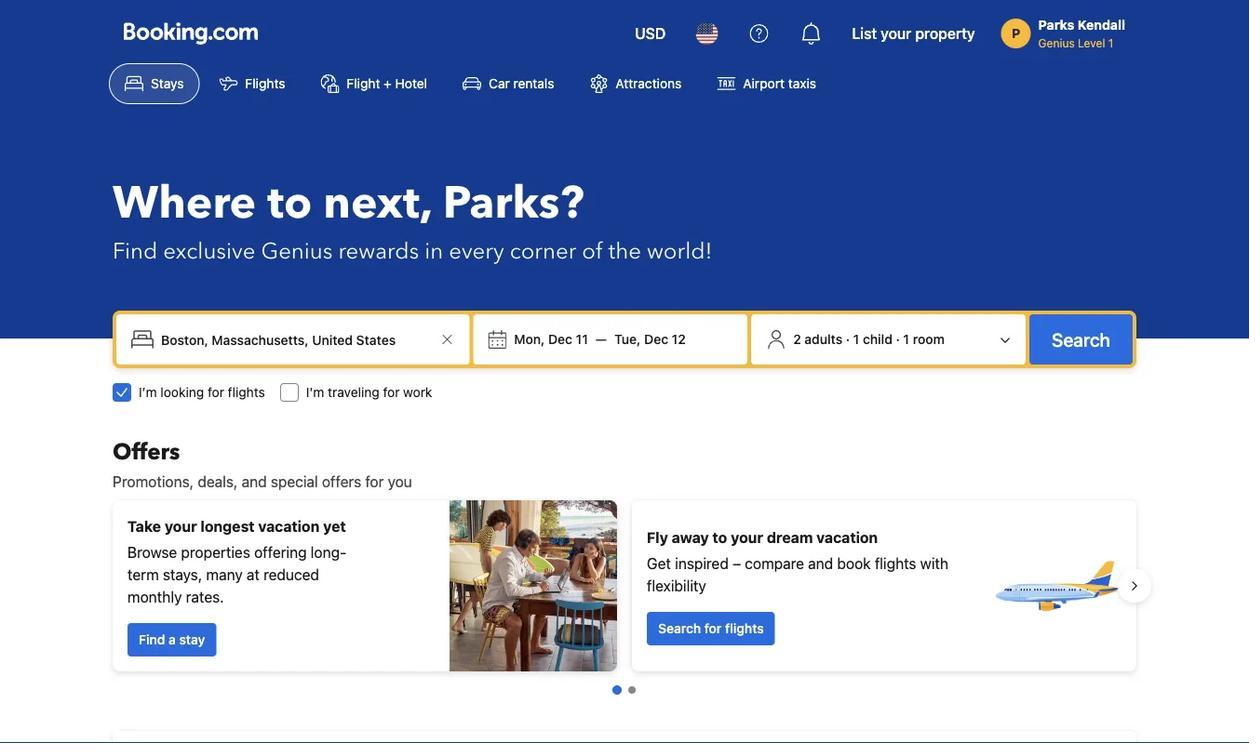 Task type: describe. For each thing, give the bounding box(es) containing it.
Where are you going? field
[[154, 323, 436, 356]]

genius inside the where to next, parks? find exclusive genius rewards in every corner of the world!
[[261, 236, 333, 267]]

2
[[793, 332, 801, 347]]

parks
[[1038, 17, 1074, 33]]

to inside the where to next, parks? find exclusive genius rewards in every corner of the world!
[[267, 173, 312, 234]]

stay
[[179, 632, 205, 648]]

monthly
[[128, 589, 182, 606]]

many
[[206, 566, 243, 584]]

for down flexibility
[[704, 621, 722, 637]]

of
[[582, 236, 603, 267]]

properties
[[181, 544, 250, 562]]

your for list
[[881, 25, 911, 42]]

airport taxis link
[[701, 63, 832, 104]]

p
[[1012, 26, 1020, 41]]

usd
[[635, 25, 666, 42]]

vacation inside fly away to your dream vacation get inspired – compare and book flights with flexibility
[[816, 529, 878, 547]]

room
[[913, 332, 945, 347]]

offering
[[254, 544, 307, 562]]

list your property
[[852, 25, 975, 42]]

0 vertical spatial flights
[[228, 385, 265, 400]]

long-
[[311, 544, 346, 562]]

traveling
[[328, 385, 379, 400]]

fly away to your dream vacation get inspired – compare and book flights with flexibility
[[647, 529, 948, 595]]

list
[[852, 25, 877, 42]]

work
[[403, 385, 432, 400]]

car rentals
[[489, 76, 554, 91]]

rentals
[[513, 76, 554, 91]]

take your longest vacation yet image
[[450, 501, 617, 672]]

to inside fly away to your dream vacation get inspired – compare and book flights with flexibility
[[712, 529, 727, 547]]

search for flights
[[658, 621, 764, 637]]

rewards
[[338, 236, 419, 267]]

usd button
[[624, 11, 677, 56]]

in
[[425, 236, 443, 267]]

longest
[[201, 518, 255, 536]]

—
[[596, 332, 607, 347]]

car rentals link
[[447, 63, 570, 104]]

fly away to your dream vacation image
[[991, 521, 1122, 651]]

mon, dec 11 — tue, dec 12
[[514, 332, 686, 347]]

next,
[[323, 173, 432, 234]]

offers
[[113, 437, 180, 468]]

deals,
[[198, 473, 238, 491]]

search for search for flights
[[658, 621, 701, 637]]

parks?
[[443, 173, 584, 234]]

flights
[[245, 76, 285, 91]]

flights inside search for flights link
[[725, 621, 764, 637]]

2 adults · 1 child · 1 room
[[793, 332, 945, 347]]

booking.com image
[[124, 22, 258, 45]]

every
[[449, 236, 504, 267]]

1 inside parks kendall genius level 1
[[1108, 36, 1114, 49]]

flexibility
[[647, 578, 706, 595]]

and inside offers promotions, deals, and special offers for you
[[242, 473, 267, 491]]

dream
[[767, 529, 813, 547]]

compare
[[745, 555, 804, 573]]

2 dec from the left
[[644, 332, 668, 347]]

reduced
[[263, 566, 319, 584]]

genius inside parks kendall genius level 1
[[1038, 36, 1075, 49]]

+
[[384, 76, 392, 91]]

region containing take your longest vacation yet
[[98, 493, 1151, 679]]

i'm looking for flights
[[139, 385, 265, 400]]

offers
[[322, 473, 361, 491]]

attractions link
[[574, 63, 697, 104]]

with
[[920, 555, 948, 573]]

find inside offers main content
[[139, 632, 165, 648]]

search for flights link
[[647, 612, 775, 646]]

the
[[608, 236, 641, 267]]

book
[[837, 555, 871, 573]]

airport
[[743, 76, 785, 91]]

1 · from the left
[[846, 332, 850, 347]]

i'm
[[306, 385, 324, 400]]

mon,
[[514, 332, 545, 347]]

stays link
[[109, 63, 200, 104]]

property
[[915, 25, 975, 42]]

adults
[[804, 332, 842, 347]]

for left work
[[383, 385, 400, 400]]

stays
[[151, 76, 184, 91]]

parks kendall genius level 1
[[1038, 17, 1125, 49]]

yet
[[323, 518, 346, 536]]

take
[[128, 518, 161, 536]]



Task type: locate. For each thing, give the bounding box(es) containing it.
i'm
[[139, 385, 157, 400]]

your right list
[[881, 25, 911, 42]]

2 vertical spatial flights
[[725, 621, 764, 637]]

your account menu parks kendall genius level 1 element
[[1001, 8, 1133, 51]]

dec left 12
[[644, 332, 668, 347]]

exclusive
[[163, 236, 255, 267]]

search inside button
[[1052, 329, 1110, 350]]

progress bar inside offers main content
[[612, 686, 636, 695]]

a
[[169, 632, 176, 648]]

0 horizontal spatial genius
[[261, 236, 333, 267]]

search
[[1052, 329, 1110, 350], [658, 621, 701, 637]]

11
[[576, 332, 588, 347]]

offers promotions, deals, and special offers for you
[[113, 437, 412, 491]]

0 horizontal spatial vacation
[[258, 518, 320, 536]]

special
[[271, 473, 318, 491]]

taxis
[[788, 76, 816, 91]]

world!
[[647, 236, 712, 267]]

vacation up book
[[816, 529, 878, 547]]

at
[[247, 566, 260, 584]]

2 adults · 1 child · 1 room button
[[759, 322, 1018, 357]]

offers main content
[[98, 437, 1151, 744]]

vacation up offering
[[258, 518, 320, 536]]

0 vertical spatial search
[[1052, 329, 1110, 350]]

flights right looking
[[228, 385, 265, 400]]

inspired
[[675, 555, 729, 573]]

search for search
[[1052, 329, 1110, 350]]

0 horizontal spatial and
[[242, 473, 267, 491]]

1
[[1108, 36, 1114, 49], [853, 332, 859, 347], [903, 332, 909, 347]]

flights
[[228, 385, 265, 400], [875, 555, 916, 573], [725, 621, 764, 637]]

1 horizontal spatial genius
[[1038, 36, 1075, 49]]

stays,
[[163, 566, 202, 584]]

2 horizontal spatial your
[[881, 25, 911, 42]]

1 horizontal spatial dec
[[644, 332, 668, 347]]

car
[[489, 76, 510, 91]]

and right deals,
[[242, 473, 267, 491]]

0 horizontal spatial 1
[[853, 332, 859, 347]]

find a stay link
[[128, 624, 216, 657]]

· right adults
[[846, 332, 850, 347]]

0 horizontal spatial ·
[[846, 332, 850, 347]]

1 horizontal spatial to
[[712, 529, 727, 547]]

find
[[113, 236, 158, 267], [139, 632, 165, 648]]

to
[[267, 173, 312, 234], [712, 529, 727, 547]]

flight
[[347, 76, 380, 91]]

1 vertical spatial search
[[658, 621, 701, 637]]

and left book
[[808, 555, 833, 573]]

to right away
[[712, 529, 727, 547]]

· right child
[[896, 332, 900, 347]]

genius down parks
[[1038, 36, 1075, 49]]

away
[[672, 529, 709, 547]]

browse
[[128, 544, 177, 562]]

0 vertical spatial and
[[242, 473, 267, 491]]

1 horizontal spatial ·
[[896, 332, 900, 347]]

where to next, parks? find exclusive genius rewards in every corner of the world!
[[113, 173, 712, 267]]

to left next,
[[267, 173, 312, 234]]

·
[[846, 332, 850, 347], [896, 332, 900, 347]]

attractions
[[616, 76, 682, 91]]

1 horizontal spatial flights
[[725, 621, 764, 637]]

your inside fly away to your dream vacation get inspired – compare and book flights with flexibility
[[731, 529, 763, 547]]

for
[[208, 385, 224, 400], [383, 385, 400, 400], [365, 473, 384, 491], [704, 621, 722, 637]]

corner
[[510, 236, 576, 267]]

0 vertical spatial find
[[113, 236, 158, 267]]

your up –
[[731, 529, 763, 547]]

–
[[733, 555, 741, 573]]

flights left with
[[875, 555, 916, 573]]

1 dec from the left
[[548, 332, 572, 347]]

1 horizontal spatial vacation
[[816, 529, 878, 547]]

where
[[113, 173, 256, 234]]

2 · from the left
[[896, 332, 900, 347]]

list your property link
[[841, 11, 986, 56]]

1 vertical spatial genius
[[261, 236, 333, 267]]

0 vertical spatial to
[[267, 173, 312, 234]]

and inside fly away to your dream vacation get inspired – compare and book flights with flexibility
[[808, 555, 833, 573]]

vacation
[[258, 518, 320, 536], [816, 529, 878, 547]]

0 vertical spatial genius
[[1038, 36, 1075, 49]]

dec left 11
[[548, 332, 572, 347]]

for right looking
[[208, 385, 224, 400]]

1 left room
[[903, 332, 909, 347]]

your inside the list your property 'link'
[[881, 25, 911, 42]]

find left the a
[[139, 632, 165, 648]]

you
[[388, 473, 412, 491]]

child
[[863, 332, 892, 347]]

flight + hotel
[[347, 76, 427, 91]]

take your longest vacation yet browse properties offering long- term stays, many at reduced monthly rates.
[[128, 518, 346, 606]]

0 horizontal spatial to
[[267, 173, 312, 234]]

your
[[881, 25, 911, 42], [165, 518, 197, 536], [731, 529, 763, 547]]

tue, dec 12 button
[[607, 323, 693, 356]]

kendall
[[1078, 17, 1125, 33]]

tue,
[[614, 332, 641, 347]]

2 horizontal spatial 1
[[1108, 36, 1114, 49]]

promotions,
[[113, 473, 194, 491]]

airport taxis
[[743, 76, 816, 91]]

region
[[98, 493, 1151, 679]]

flights inside fly away to your dream vacation get inspired – compare and book flights with flexibility
[[875, 555, 916, 573]]

for inside offers promotions, deals, and special offers for you
[[365, 473, 384, 491]]

1 vertical spatial and
[[808, 555, 833, 573]]

2 horizontal spatial flights
[[875, 555, 916, 573]]

find inside the where to next, parks? find exclusive genius rewards in every corner of the world!
[[113, 236, 158, 267]]

hotel
[[395, 76, 427, 91]]

your inside take your longest vacation yet browse properties offering long- term stays, many at reduced monthly rates.
[[165, 518, 197, 536]]

your right take
[[165, 518, 197, 536]]

your for take
[[165, 518, 197, 536]]

0 horizontal spatial your
[[165, 518, 197, 536]]

0 horizontal spatial flights
[[228, 385, 265, 400]]

for left you
[[365, 473, 384, 491]]

find a stay
[[139, 632, 205, 648]]

progress bar
[[612, 686, 636, 695]]

1 vertical spatial find
[[139, 632, 165, 648]]

search inside offers main content
[[658, 621, 701, 637]]

genius left rewards
[[261, 236, 333, 267]]

1 horizontal spatial and
[[808, 555, 833, 573]]

1 horizontal spatial 1
[[903, 332, 909, 347]]

i'm traveling for work
[[306, 385, 432, 400]]

1 horizontal spatial search
[[1052, 329, 1110, 350]]

0 horizontal spatial dec
[[548, 332, 572, 347]]

1 horizontal spatial your
[[731, 529, 763, 547]]

12
[[672, 332, 686, 347]]

looking
[[160, 385, 204, 400]]

1 left child
[[853, 332, 859, 347]]

rates.
[[186, 589, 224, 606]]

0 horizontal spatial search
[[658, 621, 701, 637]]

flights down –
[[725, 621, 764, 637]]

find down where
[[113, 236, 158, 267]]

search button
[[1029, 315, 1133, 365]]

mon, dec 11 button
[[507, 323, 596, 356]]

1 vertical spatial to
[[712, 529, 727, 547]]

fly
[[647, 529, 668, 547]]

1 right level
[[1108, 36, 1114, 49]]

vacation inside take your longest vacation yet browse properties offering long- term stays, many at reduced monthly rates.
[[258, 518, 320, 536]]

and
[[242, 473, 267, 491], [808, 555, 833, 573]]

term
[[128, 566, 159, 584]]

flight + hotel link
[[305, 63, 443, 104]]

flights link
[[203, 63, 301, 104]]

level
[[1078, 36, 1105, 49]]

1 vertical spatial flights
[[875, 555, 916, 573]]



Task type: vqa. For each thing, say whether or not it's contained in the screenshot.
2 ADULTS · 1 CHILD · 1 ROOM
yes



